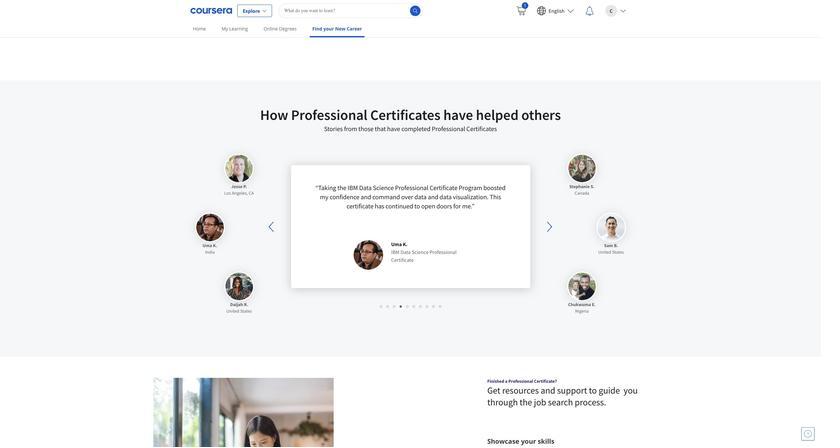 Task type: vqa. For each thing, say whether or not it's contained in the screenshot.
1 LINK
yes



Task type: locate. For each thing, give the bounding box(es) containing it.
0 vertical spatial ibm
[[348, 184, 358, 192]]

with
[[419, 30, 428, 36]]

the
[[338, 184, 347, 192], [520, 397, 533, 408]]

0 horizontal spatial science
[[373, 184, 394, 192]]

k. inside uma k. ibm data science professional certificate
[[403, 241, 408, 248]]

2 vertical spatial to
[[589, 385, 597, 397]]

1 horizontal spatial certificates
[[467, 125, 497, 133]]

shopping cart: 1 item element
[[516, 2, 529, 16]]

uma
[[391, 241, 402, 248], [203, 243, 212, 249]]

uma inside uma k. india
[[203, 243, 212, 249]]

1 link
[[511, 0, 532, 21]]

all
[[431, 16, 436, 22]]

data up doors
[[440, 193, 452, 201]]

0 horizontal spatial the
[[338, 184, 347, 192]]

1 horizontal spatial completed
[[402, 125, 431, 133]]

science inside uma k. ibm data science professional certificate
[[412, 249, 429, 256]]

to left open in the top right of the page
[[415, 202, 420, 210]]

your for find
[[324, 26, 334, 32]]

career
[[347, 26, 362, 32]]

10
[[430, 30, 435, 36]]

k. for ibm
[[403, 241, 408, 248]]

1 vertical spatial your
[[521, 437, 537, 446]]

1 horizontal spatial the
[[520, 397, 533, 408]]

0 horizontal spatial data
[[415, 193, 427, 201]]

go to next slide image
[[542, 219, 557, 235]]

command
[[373, 193, 400, 201]]

states for daijah r.
[[240, 308, 252, 314]]

certificates up that
[[371, 106, 441, 124]]

data inside uma k. ibm data science professional certificate
[[401, 249, 411, 256]]

ibm up confidence
[[348, 184, 358, 192]]

to
[[355, 30, 360, 36], [415, 202, 420, 210], [589, 385, 597, 397]]

0 vertical spatial have
[[444, 106, 473, 124]]

0 vertical spatial united
[[599, 249, 612, 255]]

visualization.
[[453, 193, 489, 201]]

certificates down helped
[[467, 125, 497, 133]]

those
[[359, 125, 374, 133]]

1 vertical spatial completed
[[402, 125, 431, 133]]

None search field
[[279, 3, 423, 18]]

and
[[361, 193, 371, 201], [428, 193, 439, 201], [541, 385, 556, 397]]

data
[[359, 184, 372, 192], [401, 249, 411, 256]]

0 horizontal spatial data
[[359, 184, 372, 192]]

work
[[470, 30, 481, 36]]

united down daijah
[[227, 308, 239, 314]]

uma for india
[[203, 243, 212, 249]]

to inside "taking the ibm data science professional certificate program boosted my confidence and command over data and data visualization. this certificate has continued to open doors for me."
[[415, 202, 420, 210]]

jesse
[[231, 184, 243, 190]]

certificate inside "taking the ibm data science professional certificate program boosted my confidence and command over data and data visualization. this certificate has continued to open doors for me."
[[430, 184, 458, 192]]

professional inside uma k. ibm data science professional certificate
[[430, 249, 457, 256]]

1 vertical spatial states
[[240, 308, 252, 314]]

home link
[[190, 21, 209, 36]]

states inside daijah r. united states
[[240, 308, 252, 314]]

0 vertical spatial data
[[359, 184, 372, 192]]

1 horizontal spatial and
[[428, 193, 439, 201]]

k. for india
[[213, 243, 217, 249]]

home
[[193, 26, 206, 32]]

united for sam
[[599, 249, 612, 255]]

has
[[375, 202, 385, 210]]

1 horizontal spatial ibm
[[391, 249, 400, 256]]

1 horizontal spatial have
[[444, 106, 473, 124]]

uma right uma k. image
[[391, 241, 402, 248]]

finished a professional certificate? get resources and support to guide  you through the job search process.
[[488, 379, 638, 408]]

certificate inside uma k. ibm data science professional certificate
[[391, 257, 414, 263]]

0 horizontal spatial and
[[361, 193, 371, 201]]

1 horizontal spatial your
[[521, 437, 537, 446]]

degrees
[[279, 26, 297, 32]]

nigeria
[[576, 308, 589, 314]]

0 horizontal spatial uma
[[203, 243, 212, 249]]

1 horizontal spatial uma
[[391, 241, 402, 248]]

of
[[465, 30, 469, 36]]

1 horizontal spatial science
[[412, 249, 429, 256]]

coursera image
[[190, 5, 232, 16]]

united for daijah
[[227, 308, 239, 314]]

1 vertical spatial ibm
[[391, 249, 400, 256]]

the inside finished a professional certificate? get resources and support to guide  you through the job search process.
[[520, 397, 533, 408]]

states down the b.
[[613, 249, 624, 255]]

confidence
[[330, 193, 360, 201]]

ibm
[[348, 184, 358, 192], [391, 249, 400, 256]]

2 horizontal spatial to
[[589, 385, 597, 397]]

certificate
[[430, 184, 458, 192], [391, 257, 414, 263]]

³ most designed to be completed in 6 months, with 10 hours or less of work per week
[[320, 30, 502, 36]]

the up confidence
[[338, 184, 347, 192]]

science for the
[[373, 184, 394, 192]]

6
[[397, 30, 399, 36]]

0 horizontal spatial completed
[[367, 30, 390, 36]]

uma k. ibm data science professional certificate
[[391, 241, 457, 263]]

1 vertical spatial data
[[401, 249, 411, 256]]

have
[[444, 106, 473, 124], [387, 125, 400, 133]]

stories
[[324, 125, 343, 133]]

0 horizontal spatial certificates
[[371, 106, 441, 124]]

uma inside uma k. ibm data science professional certificate
[[391, 241, 402, 248]]

that
[[375, 125, 386, 133]]

to left be
[[355, 30, 360, 36]]

ibm inside uma k. ibm data science professional certificate
[[391, 249, 400, 256]]

ca
[[249, 190, 254, 196]]

1 vertical spatial the
[[520, 397, 533, 408]]

united down the sam at the bottom of page
[[599, 249, 612, 255]]

united
[[599, 249, 612, 255], [227, 308, 239, 314]]

data inside "taking the ibm data science professional certificate program boosted my confidence and command over data and data visualization. this certificate has continued to open doors for me."
[[359, 184, 372, 192]]

states
[[613, 249, 624, 255], [240, 308, 252, 314]]

certificates
[[371, 106, 441, 124], [467, 125, 497, 133]]

"taking the ibm data science professional certificate program boosted my confidence and command over data and data visualization. this certificate has continued to open doors for me."
[[316, 184, 506, 210]]

week
[[491, 30, 502, 36]]

help center image
[[805, 430, 813, 438]]

to inside finished a professional certificate? get resources and support to guide  you through the job search process.
[[589, 385, 597, 397]]

1 vertical spatial certificates
[[467, 125, 497, 133]]

0 vertical spatial completed
[[367, 30, 390, 36]]

data up open in the top right of the page
[[415, 193, 427, 201]]

1 vertical spatial certificate
[[391, 257, 414, 263]]

professional
[[291, 106, 368, 124], [432, 125, 466, 133], [395, 184, 429, 192], [430, 249, 457, 256], [509, 379, 534, 385]]

0 vertical spatial states
[[613, 249, 624, 255]]

1 horizontal spatial certificate
[[430, 184, 458, 192]]

united inside sam b. united states
[[599, 249, 612, 255]]

stephanie s. canada
[[570, 184, 595, 196]]

and down certificate?
[[541, 385, 556, 397]]

0 horizontal spatial to
[[355, 30, 360, 36]]

1 horizontal spatial states
[[613, 249, 624, 255]]

1 vertical spatial have
[[387, 125, 400, 133]]

and up open in the top right of the page
[[428, 193, 439, 201]]

ibm inside "taking the ibm data science professional certificate program boosted my confidence and command over data and data visualization. this certificate has continued to open doors for me."
[[348, 184, 358, 192]]

0 horizontal spatial united
[[227, 308, 239, 314]]

ibm for the
[[348, 184, 358, 192]]

0 horizontal spatial ibm
[[348, 184, 358, 192]]

science inside "taking the ibm data science professional certificate program boosted my confidence and command over data and data visualization. this certificate has continued to open doors for me."
[[373, 184, 394, 192]]

1 vertical spatial united
[[227, 308, 239, 314]]

1 vertical spatial to
[[415, 202, 420, 210]]

support
[[558, 385, 588, 397]]

go to previous slide image
[[264, 219, 279, 235]]

0 horizontal spatial your
[[324, 26, 334, 32]]

0 vertical spatial certificate
[[430, 184, 458, 192]]

united inside daijah r. united states
[[227, 308, 239, 314]]

0 vertical spatial certificates
[[371, 106, 441, 124]]

to right support
[[589, 385, 597, 397]]

k.
[[403, 241, 408, 248], [213, 243, 217, 249]]

0 horizontal spatial states
[[240, 308, 252, 314]]

data
[[415, 193, 427, 201], [440, 193, 452, 201]]

² coursera platform data, all time
[[375, 16, 447, 22]]

through
[[488, 397, 518, 408]]

angeles,
[[232, 190, 248, 196]]

science
[[373, 184, 394, 192], [412, 249, 429, 256]]

certificate for "taking the ibm data science professional certificate program boosted my confidence and command over data and data visualization. this certificate has continued to open doors for me."
[[430, 184, 458, 192]]

finished
[[488, 379, 505, 385]]

boosted
[[484, 184, 506, 192]]

you
[[624, 385, 638, 397]]

1 data from the left
[[415, 193, 427, 201]]

your inside find your new career link
[[324, 26, 334, 32]]

ibm right uma k. image
[[391, 249, 400, 256]]

0 vertical spatial your
[[324, 26, 334, 32]]

0 vertical spatial science
[[373, 184, 394, 192]]

1 horizontal spatial united
[[599, 249, 612, 255]]

and up certificate
[[361, 193, 371, 201]]

1
[[524, 2, 527, 8]]

1 horizontal spatial data
[[440, 193, 452, 201]]

1 horizontal spatial k.
[[403, 241, 408, 248]]

sam b. united states
[[599, 243, 624, 255]]

completed
[[367, 30, 390, 36], [402, 125, 431, 133]]

per
[[482, 30, 489, 36]]

1 horizontal spatial data
[[401, 249, 411, 256]]

0 horizontal spatial certificate
[[391, 257, 414, 263]]

0 horizontal spatial k.
[[213, 243, 217, 249]]

1 horizontal spatial to
[[415, 202, 420, 210]]

uma up india
[[203, 243, 212, 249]]

"taking
[[316, 184, 336, 192]]

0 vertical spatial the
[[338, 184, 347, 192]]

states inside sam b. united states
[[613, 249, 624, 255]]

the left job
[[520, 397, 533, 408]]

your left skills
[[521, 437, 537, 446]]

india
[[205, 249, 215, 255]]

job
[[534, 397, 547, 408]]

your right ³
[[324, 26, 334, 32]]

my learning
[[222, 26, 248, 32]]

k. inside uma k. india
[[213, 243, 217, 249]]

professional inside finished a professional certificate? get resources and support to guide  you through the job search process.
[[509, 379, 534, 385]]

certificate
[[347, 202, 374, 210]]

1 vertical spatial science
[[412, 249, 429, 256]]

jesse p. los angeles, ca
[[224, 184, 254, 196]]

states down r.
[[240, 308, 252, 314]]

2 horizontal spatial and
[[541, 385, 556, 397]]

slides element
[[280, 303, 542, 310]]

online
[[264, 26, 278, 32]]

find
[[313, 26, 322, 32]]



Task type: describe. For each thing, give the bounding box(es) containing it.
this
[[490, 193, 501, 201]]

uma k. india
[[203, 243, 217, 255]]

canada
[[575, 190, 590, 196]]

in
[[391, 30, 395, 36]]

for
[[454, 202, 461, 210]]

c button
[[600, 0, 631, 21]]

others
[[522, 106, 561, 124]]

data for k.
[[401, 249, 411, 256]]

and inside finished a professional certificate? get resources and support to guide  you through the job search process.
[[541, 385, 556, 397]]

uma k. image
[[354, 241, 383, 270]]

0 vertical spatial to
[[355, 30, 360, 36]]

online degrees link
[[261, 21, 299, 36]]

time
[[437, 16, 447, 22]]

daijah
[[230, 302, 243, 308]]

months,
[[400, 30, 418, 36]]

c
[[610, 7, 613, 14]]

data for the
[[359, 184, 372, 192]]

resources
[[503, 385, 539, 397]]

e.
[[592, 302, 596, 308]]

explore
[[243, 7, 260, 14]]

ibm for k.
[[391, 249, 400, 256]]

english button
[[532, 0, 579, 21]]

r.
[[244, 302, 248, 308]]

less
[[456, 30, 464, 36]]

helped
[[476, 106, 519, 124]]

What do you want to learn? text field
[[279, 3, 423, 18]]

from
[[344, 125, 357, 133]]

continued
[[386, 202, 413, 210]]

how
[[260, 106, 288, 124]]

certificate?
[[534, 379, 557, 385]]

go to previous slide image
[[269, 222, 274, 232]]

data,
[[418, 16, 430, 22]]

states for sam b.
[[613, 249, 624, 255]]

my
[[222, 26, 228, 32]]

hours
[[436, 30, 449, 36]]

most
[[323, 30, 333, 36]]

stephanie
[[570, 184, 590, 190]]

professional inside "taking the ibm data science professional certificate program boosted my confidence and command over data and data visualization. this certificate has continued to open doors for me."
[[395, 184, 429, 192]]

my
[[320, 193, 329, 201]]

0 horizontal spatial have
[[387, 125, 400, 133]]

completed inside "how professional certificates have helped others stories from those that have completed professional certificates"
[[402, 125, 431, 133]]

learning
[[229, 26, 248, 32]]

los
[[224, 190, 231, 196]]

chukwuma
[[569, 302, 591, 308]]

a
[[506, 379, 508, 385]]

over
[[402, 193, 414, 201]]

new
[[335, 26, 346, 32]]

chukwuma e. nigeria
[[569, 302, 596, 314]]

2 data from the left
[[440, 193, 452, 201]]

coursera
[[378, 16, 397, 22]]

skills
[[538, 437, 555, 446]]

certificate for uma k. ibm data science professional certificate
[[391, 257, 414, 263]]

english
[[549, 7, 565, 14]]

platform
[[399, 16, 417, 22]]

explore button
[[237, 4, 272, 17]]

my learning link
[[219, 21, 251, 36]]

sam
[[605, 243, 614, 249]]

me."
[[463, 202, 475, 210]]

uma for ibm
[[391, 241, 402, 248]]

program
[[459, 184, 483, 192]]

science for k.
[[412, 249, 429, 256]]

process.
[[575, 397, 607, 408]]

²
[[375, 16, 377, 22]]

your for showcase
[[521, 437, 537, 446]]

showcase
[[488, 437, 520, 446]]

b.
[[614, 243, 619, 249]]

daijah r. united states
[[227, 302, 252, 314]]

designed
[[335, 30, 354, 36]]

get
[[488, 385, 501, 397]]

the inside "taking the ibm data science professional certificate program boosted my confidence and command over data and data visualization. this certificate has continued to open doors for me."
[[338, 184, 347, 192]]

search
[[548, 397, 573, 408]]

doors
[[437, 202, 452, 210]]

be
[[361, 30, 366, 36]]

how professional certificates have helped others stories from those that have completed professional certificates
[[260, 106, 561, 133]]

find your new career link
[[310, 21, 365, 37]]

open
[[422, 202, 436, 210]]

³
[[320, 30, 321, 36]]

find your new career
[[313, 26, 362, 32]]

online degrees
[[264, 26, 297, 32]]

s.
[[591, 184, 595, 190]]



